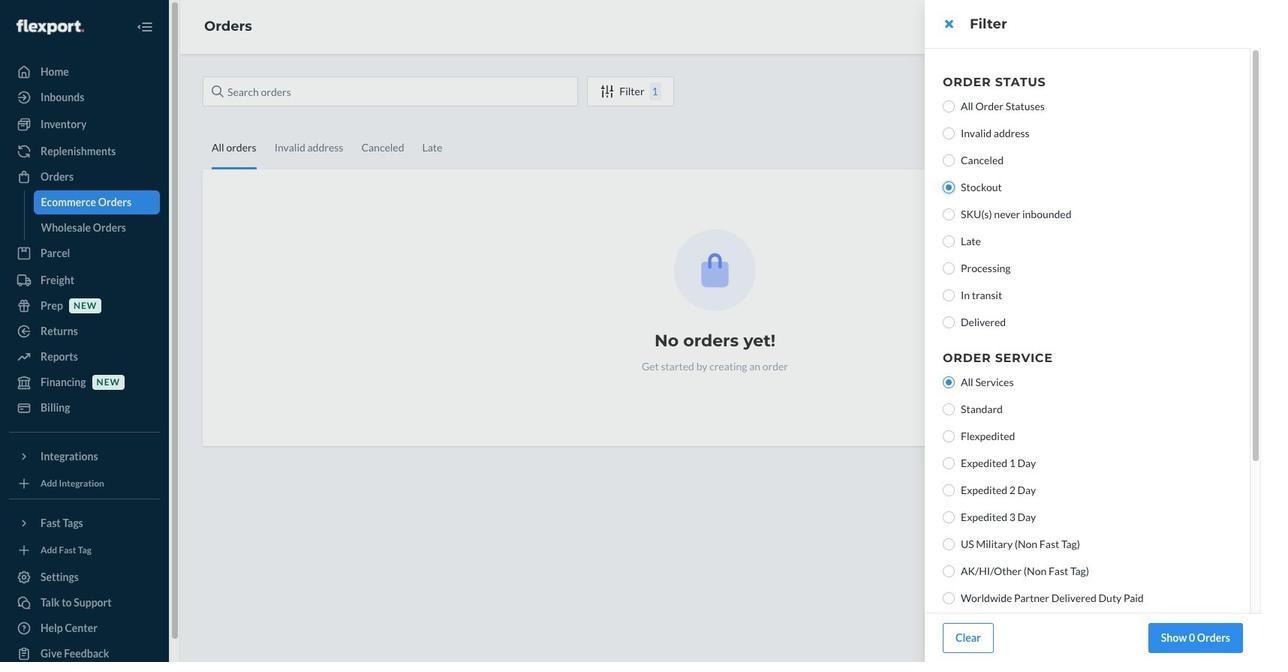 Task type: locate. For each thing, give the bounding box(es) containing it.
None radio
[[943, 236, 955, 248], [943, 263, 955, 275], [943, 317, 955, 329], [943, 377, 955, 389], [943, 404, 955, 416], [943, 512, 955, 524], [943, 593, 955, 605], [943, 236, 955, 248], [943, 263, 955, 275], [943, 317, 955, 329], [943, 377, 955, 389], [943, 404, 955, 416], [943, 512, 955, 524], [943, 593, 955, 605]]

None radio
[[943, 101, 955, 113], [943, 128, 955, 140], [943, 155, 955, 167], [943, 182, 955, 194], [943, 209, 955, 221], [943, 290, 955, 302], [943, 431, 955, 443], [943, 458, 955, 470], [943, 485, 955, 497], [943, 539, 955, 551], [943, 566, 955, 578], [943, 101, 955, 113], [943, 128, 955, 140], [943, 155, 955, 167], [943, 182, 955, 194], [943, 209, 955, 221], [943, 290, 955, 302], [943, 431, 955, 443], [943, 458, 955, 470], [943, 485, 955, 497], [943, 539, 955, 551], [943, 566, 955, 578]]

close image
[[945, 18, 953, 30]]



Task type: vqa. For each thing, say whether or not it's contained in the screenshot.
Close Image
yes



